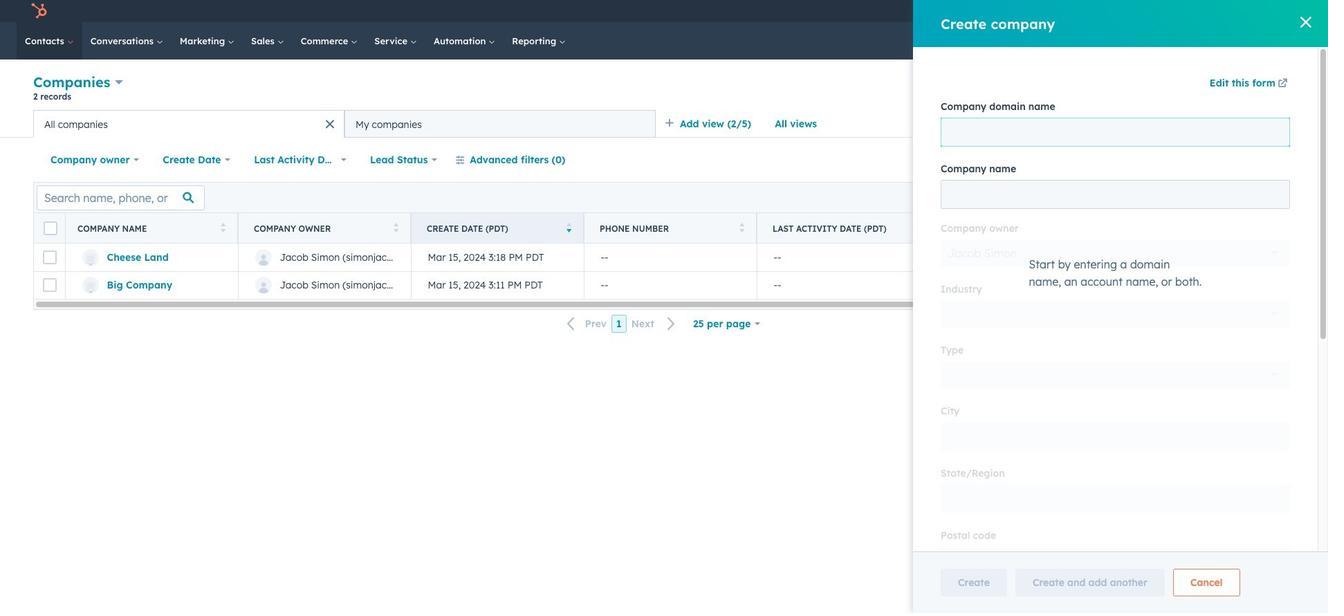 Task type: locate. For each thing, give the bounding box(es) containing it.
0 horizontal spatial press to sort. image
[[393, 222, 399, 232]]

2 horizontal spatial press to sort. image
[[912, 222, 918, 232]]

menu
[[1024, 0, 1312, 22]]

Search HubSpot search field
[[1134, 29, 1280, 53]]

1 horizontal spatial press to sort. image
[[739, 222, 745, 232]]

2 press to sort. element from the left
[[393, 222, 399, 234]]

press to sort. image
[[393, 222, 399, 232], [739, 222, 745, 232], [912, 222, 918, 232]]

descending sort. press to sort ascending. element
[[566, 222, 572, 234]]

3 press to sort. element from the left
[[739, 222, 745, 234]]

3 press to sort. image from the left
[[912, 222, 918, 232]]

banner
[[33, 71, 1295, 110]]

press to sort. element
[[220, 222, 226, 234], [393, 222, 399, 234], [739, 222, 745, 234], [912, 222, 918, 234]]

pagination navigation
[[559, 315, 684, 333]]



Task type: vqa. For each thing, say whether or not it's contained in the screenshot.
Press to sort. icon to the right
yes



Task type: describe. For each thing, give the bounding box(es) containing it.
1 press to sort. element from the left
[[220, 222, 226, 234]]

Search name, phone, or domain search field
[[37, 185, 205, 210]]

descending sort. press to sort ascending. image
[[566, 222, 572, 232]]

marketplaces image
[[1125, 6, 1137, 19]]

jacob simon image
[[1230, 5, 1242, 17]]

press to sort. image
[[220, 222, 226, 232]]

2 press to sort. image from the left
[[739, 222, 745, 232]]

4 press to sort. element from the left
[[912, 222, 918, 234]]

1 press to sort. image from the left
[[393, 222, 399, 232]]



